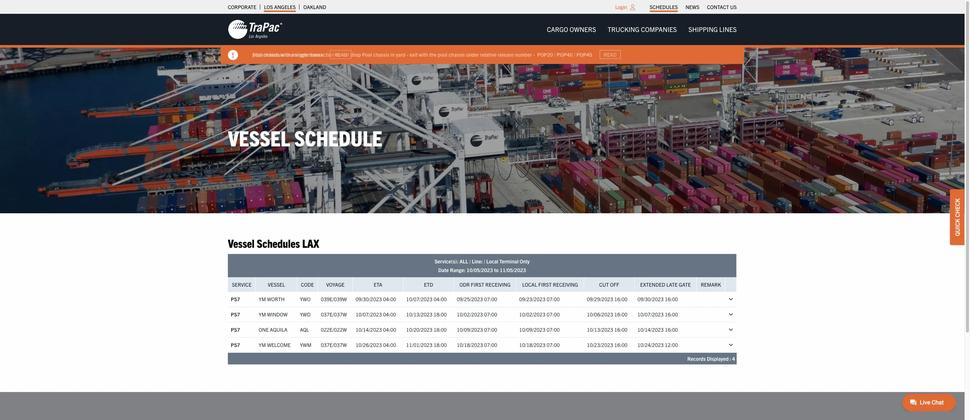 Task type: describe. For each thing, give the bounding box(es) containing it.
1 horizontal spatial 10/07/2023
[[406, 296, 432, 303]]

los
[[264, 4, 273, 10]]

1 vertical spatial schedules
[[257, 236, 300, 250]]

037e/037w for 10/07/2023 04:00
[[321, 311, 347, 318]]

10/13/2023 18:00
[[406, 311, 447, 318]]

oakland link
[[303, 2, 326, 12]]

037e/037w for 10/26/2023 04:00
[[321, 342, 347, 348]]

ywo
[[300, 296, 311, 303]]

1 pool from the left
[[253, 51, 262, 58]]

us
[[730, 4, 737, 10]]

displayed
[[707, 355, 729, 362]]

2 10/18/2023 07:00 from the left
[[519, 342, 560, 348]]

pop20
[[537, 51, 553, 58]]

16:00 for 10/06/2023 16:00
[[614, 311, 627, 318]]

1 10/18/2023 07:00 from the left
[[457, 342, 497, 348]]

to
[[494, 267, 499, 273]]

pool
[[362, 51, 372, 58]]

vessel schedules lax
[[228, 236, 319, 250]]

drop
[[351, 51, 361, 58]]

window
[[267, 311, 288, 318]]

do
[[336, 51, 341, 58]]

09/25/2023 07:00
[[457, 296, 497, 303]]

late
[[666, 281, 678, 288]]

code
[[301, 281, 314, 288]]

04:00 for 11/01/2023 18:00
[[383, 342, 396, 348]]

shipping
[[689, 25, 718, 33]]

banner containing cargo owners
[[0, 14, 970, 64]]

menu bar containing cargo owners
[[541, 22, 743, 37]]

16:00 for 09/30/2023 16:00
[[665, 296, 678, 303]]

10/20/2023 18:00
[[406, 326, 447, 333]]

10/23/2023 16:00
[[587, 342, 627, 348]]

receiving for local first receiving
[[553, 281, 578, 288]]

09/23/2023 07:00
[[519, 296, 560, 303]]

pop40
[[557, 51, 573, 58]]

receiving for odr first receiving
[[485, 281, 511, 288]]

2 with from the left
[[419, 51, 428, 58]]

10/14/2023 for 10/14/2023 16:00
[[637, 326, 664, 333]]

1 10/02/2023 07:00 from the left
[[457, 311, 497, 318]]

12:00
[[665, 342, 678, 348]]

cargo
[[547, 25, 568, 33]]

owners
[[570, 25, 596, 33]]

in
[[391, 51, 395, 58]]

schedule
[[294, 124, 382, 151]]

news
[[686, 4, 699, 10]]

trucking companies
[[608, 25, 677, 33]]

ym window
[[259, 311, 288, 318]]

2 10/09/2023 07:00 from the left
[[519, 326, 560, 333]]

check
[[954, 199, 961, 217]]

10/05/2023
[[467, 267, 493, 273]]

trucking companies link
[[602, 22, 683, 37]]

cut
[[599, 281, 609, 288]]

1 10/09/2023 from the left
[[457, 326, 483, 333]]

1 | from the left
[[469, 258, 471, 265]]

voyage
[[326, 281, 344, 288]]

login link
[[615, 4, 627, 10]]

10/26/2023
[[356, 342, 382, 348]]

11/01/2023
[[406, 342, 432, 348]]

local inside service(s): all | line: | local terminal only date range: 10/05/2023 to 11/05/2023
[[486, 258, 498, 265]]

only
[[520, 258, 530, 265]]

1 with from the left
[[281, 51, 290, 58]]

lax
[[302, 236, 319, 250]]

10/23/2023
[[587, 342, 613, 348]]

3 chassis from the left
[[449, 51, 465, 58]]

contact us
[[707, 4, 737, 10]]

10/14/2023 16:00
[[637, 326, 678, 333]]

first for odr
[[471, 281, 484, 288]]

10/24/2023
[[637, 342, 664, 348]]

2 10/09/2023 from the left
[[519, 326, 545, 333]]

flips schedule under gate hours
[[253, 51, 323, 58]]

10/13/2023 16:00
[[587, 326, 627, 333]]

16:00 for 10/07/2023 16:00
[[665, 311, 678, 318]]

records displayed : 4
[[687, 355, 735, 362]]

yard
[[396, 51, 406, 58]]

18:00 for 11/01/2023 18:00
[[434, 342, 447, 348]]

cut off
[[599, 281, 619, 288]]

4
[[732, 355, 735, 362]]

1 horizontal spatial local
[[522, 281, 537, 288]]

1 horizontal spatial 10/07/2023 04:00
[[406, 296, 447, 303]]

contact
[[707, 4, 729, 10]]

ps7 for ym worth
[[231, 296, 240, 303]]

los angeles
[[264, 4, 296, 10]]

ym worth
[[259, 296, 285, 303]]

service
[[232, 281, 252, 288]]

2 under from the left
[[466, 51, 479, 58]]

shipping lines
[[689, 25, 737, 33]]

18:00 for 10/13/2023 18:00
[[434, 311, 447, 318]]

single
[[295, 51, 308, 58]]

09/30/2023 16:00
[[637, 296, 678, 303]]

off
[[610, 281, 619, 288]]

04:00 for 10/13/2023 18:00
[[383, 311, 396, 318]]

companies
[[641, 25, 677, 33]]

2 10/18/2023 from the left
[[519, 342, 545, 348]]

ps7 for one aquila
[[231, 326, 240, 333]]

16:00 for 10/14/2023 16:00
[[665, 326, 678, 333]]

read link for flips schedule under gate hours
[[330, 50, 351, 59]]

news link
[[686, 2, 699, 12]]

09/25/2023
[[457, 296, 483, 303]]

menu bar containing schedules
[[646, 2, 741, 12]]

lines
[[719, 25, 737, 33]]

los angeles link
[[264, 2, 296, 12]]

oakland
[[303, 4, 326, 10]]

welcome
[[267, 342, 291, 348]]

2 - from the left
[[533, 51, 535, 58]]

odr first receiving
[[460, 281, 511, 288]]

vessel schedule
[[228, 124, 382, 151]]

trucking
[[608, 25, 639, 33]]

ym for ym worth
[[259, 296, 266, 303]]

09/29/2023
[[587, 296, 613, 303]]

flips
[[253, 51, 263, 58]]

1 10/02/2023 from the left
[[457, 311, 483, 318]]

schedules link
[[650, 2, 678, 12]]

contact us link
[[707, 2, 737, 12]]



Task type: locate. For each thing, give the bounding box(es) containing it.
10/02/2023 07:00 down 09/25/2023 07:00
[[457, 311, 497, 318]]

/ left pop40
[[554, 51, 556, 58]]

pop45
[[577, 51, 592, 58]]

0 horizontal spatial 10/02/2023
[[457, 311, 483, 318]]

range:
[[450, 267, 465, 273]]

1 09/30/2023 from the left
[[356, 296, 382, 303]]

-
[[407, 51, 409, 58], [533, 51, 535, 58]]

ym welcome
[[259, 342, 291, 348]]

16:00 for 10/13/2023 16:00
[[614, 326, 627, 333]]

chassis right the
[[449, 51, 465, 58]]

1 horizontal spatial 10/18/2023
[[519, 342, 545, 348]]

0 vertical spatial 18:00
[[434, 311, 447, 318]]

0 vertical spatial menu bar
[[646, 2, 741, 12]]

16:00 for 09/29/2023 16:00
[[614, 296, 627, 303]]

local first receiving
[[522, 281, 578, 288]]

0 horizontal spatial schedules
[[257, 236, 300, 250]]

10/26/2023 04:00
[[356, 342, 396, 348]]

| right all
[[469, 258, 471, 265]]

2 receiving from the left
[[553, 281, 578, 288]]

10/06/2023
[[587, 311, 613, 318]]

1 horizontal spatial read link
[[600, 50, 621, 59]]

0 horizontal spatial 10/07/2023
[[356, 311, 382, 318]]

1 vertical spatial 037e/037w
[[321, 342, 347, 348]]

09/30/2023 down eta
[[356, 296, 382, 303]]

read left drop
[[334, 51, 347, 58]]

angeles
[[274, 4, 296, 10]]

corporate link
[[228, 2, 256, 12]]

gate
[[300, 51, 309, 58]]

10/07/2023 up 10/14/2023 04:00
[[356, 311, 382, 318]]

1 ym from the top
[[259, 296, 266, 303]]

1 horizontal spatial receiving
[[553, 281, 578, 288]]

0 horizontal spatial 10/09/2023 07:00
[[457, 326, 497, 333]]

first up 09/23/2023 07:00
[[538, 281, 552, 288]]

09/29/2023 16:00
[[587, 296, 627, 303]]

1 horizontal spatial 10/14/2023
[[637, 326, 664, 333]]

not
[[342, 51, 350, 58]]

04:00
[[383, 296, 396, 303], [434, 296, 447, 303], [383, 311, 396, 318], [383, 326, 396, 333], [383, 342, 396, 348]]

the
[[430, 51, 437, 58]]

1 horizontal spatial 10/09/2023
[[519, 326, 545, 333]]

10/13/2023 for 10/13/2023 16:00
[[587, 326, 613, 333]]

read for flips schedule under gate hours
[[334, 51, 347, 58]]

10/07/2023 04:00 up 10/14/2023 04:00
[[356, 311, 396, 318]]

1 horizontal spatial 10/13/2023
[[587, 326, 613, 333]]

10/09/2023 07:00 down 09/23/2023 07:00
[[519, 326, 560, 333]]

2 vertical spatial 18:00
[[434, 342, 447, 348]]

ywm
[[300, 342, 311, 348]]

quick
[[954, 219, 961, 236]]

10/24/2023 12:00
[[637, 342, 678, 348]]

2 vertical spatial vessel
[[268, 281, 285, 288]]

exit
[[410, 51, 418, 58]]

2 10/14/2023 from the left
[[637, 326, 664, 333]]

1 horizontal spatial 10/18/2023 07:00
[[519, 342, 560, 348]]

chassis left in
[[373, 51, 390, 58]]

0 horizontal spatial 10/02/2023 07:00
[[457, 311, 497, 318]]

10/09/2023 down 09/25/2023
[[457, 326, 483, 333]]

10/14/2023 for 10/14/2023 04:00
[[356, 326, 382, 333]]

receiving
[[485, 281, 511, 288], [553, 281, 578, 288]]

0 horizontal spatial 10/13/2023
[[406, 311, 432, 318]]

2 ps7 from the top
[[231, 311, 240, 318]]

2 chassis from the left
[[373, 51, 390, 58]]

0 vertical spatial 037e/037w
[[321, 311, 347, 318]]

under left the relative
[[466, 51, 479, 58]]

chassis right flips
[[263, 51, 280, 58]]

1 receiving from the left
[[485, 281, 511, 288]]

schedule
[[264, 51, 284, 58]]

vessel for vessel schedules lax
[[228, 236, 255, 250]]

04:00 down "09/30/2023 04:00"
[[383, 311, 396, 318]]

10/09/2023 07:00 down 09/25/2023 07:00
[[457, 326, 497, 333]]

local up to in the bottom right of the page
[[486, 258, 498, 265]]

04:00 up 10/26/2023 04:00
[[383, 326, 396, 333]]

1 horizontal spatial pool
[[438, 51, 448, 58]]

10/09/2023
[[457, 326, 483, 333], [519, 326, 545, 333]]

terminal
[[499, 258, 518, 265]]

read link right pop45
[[600, 50, 621, 59]]

3 18:00 from the top
[[434, 342, 447, 348]]

- left exit on the top left
[[407, 51, 409, 58]]

0 horizontal spatial 10/18/2023
[[457, 342, 483, 348]]

2 | from the left
[[484, 258, 485, 265]]

0 vertical spatial ym
[[259, 296, 266, 303]]

0 vertical spatial 10/07/2023 04:00
[[406, 296, 447, 303]]

2 10/02/2023 07:00 from the left
[[519, 311, 560, 318]]

10/09/2023 down the 09/23/2023 on the bottom right
[[519, 326, 545, 333]]

10/13/2023 up 10/23/2023 at the bottom
[[587, 326, 613, 333]]

10/14/2023 up "10/26/2023"
[[356, 326, 382, 333]]

ym down one
[[259, 342, 266, 348]]

2 vertical spatial ym
[[259, 342, 266, 348]]

2 10/02/2023 from the left
[[519, 311, 545, 318]]

menu bar
[[646, 2, 741, 12], [541, 22, 743, 37]]

|
[[469, 258, 471, 265], [484, 258, 485, 265]]

receiving down to in the bottom right of the page
[[485, 281, 511, 288]]

2 horizontal spatial 10/07/2023
[[637, 311, 664, 318]]

1 vertical spatial local
[[522, 281, 537, 288]]

18:00
[[434, 311, 447, 318], [434, 326, 447, 333], [434, 342, 447, 348]]

/ left pop45
[[574, 51, 575, 58]]

2 / from the left
[[574, 51, 575, 58]]

extended
[[640, 281, 665, 288]]

0 vertical spatial schedules
[[650, 4, 678, 10]]

local up the 09/23/2023 on the bottom right
[[522, 281, 537, 288]]

shipping lines link
[[683, 22, 743, 37]]

3 ps7 from the top
[[231, 326, 240, 333]]

remark
[[701, 281, 721, 288]]

2 pool from the left
[[438, 51, 448, 58]]

0 horizontal spatial read link
[[330, 50, 351, 59]]

ym for ym welcome
[[259, 342, 266, 348]]

banner
[[0, 14, 970, 64]]

schedules up 'companies'
[[650, 4, 678, 10]]

schedules left "lax"
[[257, 236, 300, 250]]

10/02/2023 down 09/25/2023
[[457, 311, 483, 318]]

ywd
[[300, 311, 311, 318]]

aquila
[[270, 326, 287, 333]]

16:00 down 10/06/2023 16:00
[[614, 326, 627, 333]]

vessel
[[228, 124, 290, 151], [228, 236, 255, 250], [268, 281, 285, 288]]

ym for ym window
[[259, 311, 266, 318]]

under left gate
[[286, 51, 298, 58]]

10/02/2023 down the 09/23/2023 on the bottom right
[[519, 311, 545, 318]]

0 horizontal spatial first
[[471, 281, 484, 288]]

10/13/2023 up the 10/20/2023
[[406, 311, 432, 318]]

18:00 up '10/20/2023 18:00' at the left
[[434, 311, 447, 318]]

1 horizontal spatial /
[[574, 51, 575, 58]]

1 horizontal spatial under
[[466, 51, 479, 58]]

0 vertical spatial vessel
[[228, 124, 290, 151]]

eta
[[374, 281, 382, 288]]

09/30/2023 down 'extended'
[[637, 296, 664, 303]]

ym left window
[[259, 311, 266, 318]]

2 read link from the left
[[600, 50, 621, 59]]

10/07/2023 down 09/30/2023 16:00
[[637, 311, 664, 318]]

18:00 for 10/20/2023 18:00
[[434, 326, 447, 333]]

1 horizontal spatial chassis
[[373, 51, 390, 58]]

10/07/2023 04:00
[[406, 296, 447, 303], [356, 311, 396, 318]]

1 chassis from the left
[[263, 51, 280, 58]]

1 vertical spatial ym
[[259, 311, 266, 318]]

vessel for vessel schedule
[[228, 124, 290, 151]]

with
[[281, 51, 290, 58], [419, 51, 428, 58]]

10/07/2023 04:00 down etd
[[406, 296, 447, 303]]

16:00 down 10/13/2023 16:00
[[614, 342, 627, 348]]

ym left worth
[[259, 296, 266, 303]]

16:00 down late
[[665, 296, 678, 303]]

16:00 up 12:00
[[665, 326, 678, 333]]

quick check
[[954, 199, 961, 236]]

0 horizontal spatial local
[[486, 258, 498, 265]]

0 horizontal spatial receiving
[[485, 281, 511, 288]]

0 horizontal spatial /
[[554, 51, 556, 58]]

1 vertical spatial 18:00
[[434, 326, 447, 333]]

0 horizontal spatial with
[[281, 51, 290, 58]]

10/02/2023 07:00 down 09/23/2023 07:00
[[519, 311, 560, 318]]

quick check link
[[950, 189, 965, 245]]

1 horizontal spatial first
[[538, 281, 552, 288]]

date
[[438, 267, 449, 273]]

ps7 for ym welcome
[[231, 342, 240, 348]]

read link
[[330, 50, 351, 59], [600, 50, 621, 59]]

login
[[615, 4, 627, 10]]

los angeles image
[[228, 19, 282, 40]]

04:00 up 10/13/2023 18:00
[[434, 296, 447, 303]]

receiving up 09/23/2023 07:00
[[553, 281, 578, 288]]

1 under from the left
[[286, 51, 298, 58]]

with left the
[[419, 51, 428, 58]]

2 18:00 from the top
[[434, 326, 447, 333]]

04:00 for 10/07/2023 04:00
[[383, 296, 396, 303]]

read right pop45
[[604, 51, 617, 58]]

10/09/2023 07:00
[[457, 326, 497, 333], [519, 326, 560, 333]]

16:00 down 09/30/2023 16:00
[[665, 311, 678, 318]]

1 horizontal spatial 10/02/2023 07:00
[[519, 311, 560, 318]]

10/14/2023 up 10/24/2023 at the right of the page
[[637, 326, 664, 333]]

hours
[[310, 51, 323, 58]]

| right line:
[[484, 258, 485, 265]]

2 read from the left
[[604, 51, 617, 58]]

footer
[[0, 392, 965, 420]]

1 horizontal spatial 09/30/2023
[[637, 296, 664, 303]]

04:00 down 10/14/2023 04:00
[[383, 342, 396, 348]]

10/07/2023
[[406, 296, 432, 303], [356, 311, 382, 318], [637, 311, 664, 318]]

a
[[291, 51, 294, 58]]

1 10/14/2023 from the left
[[356, 326, 382, 333]]

1 horizontal spatial -
[[533, 51, 535, 58]]

corporate
[[228, 4, 256, 10]]

09/30/2023 for 09/30/2023 04:00
[[356, 296, 382, 303]]

1 horizontal spatial read
[[604, 51, 617, 58]]

0 vertical spatial 10/13/2023
[[406, 311, 432, 318]]

3 ym from the top
[[259, 342, 266, 348]]

1 horizontal spatial with
[[419, 51, 428, 58]]

0 horizontal spatial under
[[286, 51, 298, 58]]

read link right hours at the top of page
[[330, 50, 351, 59]]

1 / from the left
[[554, 51, 556, 58]]

menu bar up shipping
[[646, 2, 741, 12]]

- right number
[[533, 51, 535, 58]]

09/30/2023 04:00
[[356, 296, 396, 303]]

first for local
[[538, 281, 552, 288]]

1 horizontal spatial 10/02/2023
[[519, 311, 545, 318]]

line:
[[472, 258, 483, 265]]

10/07/2023 up 10/13/2023 18:00
[[406, 296, 432, 303]]

schedules
[[650, 4, 678, 10], [257, 236, 300, 250]]

release
[[498, 51, 514, 58]]

worth
[[267, 296, 285, 303]]

09/23/2023
[[519, 296, 545, 303]]

037e/037w down 039e/039w
[[321, 311, 347, 318]]

0 horizontal spatial -
[[407, 51, 409, 58]]

1 read from the left
[[334, 51, 347, 58]]

0 vertical spatial local
[[486, 258, 498, 265]]

gate
[[679, 281, 691, 288]]

1 horizontal spatial schedules
[[650, 4, 678, 10]]

16:00 up 10/13/2023 16:00
[[614, 311, 627, 318]]

1 vertical spatial menu bar
[[541, 22, 743, 37]]

10/18/2023 07:00
[[457, 342, 497, 348], [519, 342, 560, 348]]

relative
[[480, 51, 497, 58]]

1 - from the left
[[407, 51, 409, 58]]

10/14/2023 04:00
[[356, 326, 396, 333]]

09/30/2023 for 09/30/2023 16:00
[[637, 296, 664, 303]]

10/07/2023 16:00
[[637, 311, 678, 318]]

2 ym from the top
[[259, 311, 266, 318]]

18:00 up the 11/01/2023 18:00
[[434, 326, 447, 333]]

2 horizontal spatial chassis
[[449, 51, 465, 58]]

0 horizontal spatial 09/30/2023
[[356, 296, 382, 303]]

one aquila
[[259, 326, 287, 333]]

11/01/2023 18:00
[[406, 342, 447, 348]]

read for pool chassis with a single transaction  do not drop pool chassis in yard -  exit with the pool chassis under relative release number -  pop20 / pop40 / pop45
[[604, 51, 617, 58]]

1 read link from the left
[[330, 50, 351, 59]]

0 horizontal spatial 10/18/2023 07:00
[[457, 342, 497, 348]]

0 horizontal spatial 10/09/2023
[[457, 326, 483, 333]]

ps7 for ym window
[[231, 311, 240, 318]]

1 vertical spatial 10/07/2023 04:00
[[356, 311, 396, 318]]

16:00 down off
[[614, 296, 627, 303]]

04:00 for 10/20/2023 18:00
[[383, 326, 396, 333]]

10/13/2023
[[406, 311, 432, 318], [587, 326, 613, 333]]

10/06/2023 16:00
[[587, 311, 627, 318]]

0 horizontal spatial |
[[469, 258, 471, 265]]

1 ps7 from the top
[[231, 296, 240, 303]]

16:00
[[614, 296, 627, 303], [665, 296, 678, 303], [614, 311, 627, 318], [665, 311, 678, 318], [614, 326, 627, 333], [665, 326, 678, 333], [614, 342, 627, 348]]

0 horizontal spatial chassis
[[263, 51, 280, 58]]

1 horizontal spatial 10/09/2023 07:00
[[519, 326, 560, 333]]

1 10/18/2023 from the left
[[457, 342, 483, 348]]

1 horizontal spatial |
[[484, 258, 485, 265]]

/
[[554, 51, 556, 58], [574, 51, 575, 58]]

1 037e/037w from the top
[[321, 311, 347, 318]]

read link for pool chassis with a single transaction  do not drop pool chassis in yard -  exit with the pool chassis under relative release number -  pop20 / pop40 / pop45
[[600, 50, 621, 59]]

1 vertical spatial 10/13/2023
[[587, 326, 613, 333]]

etd
[[424, 281, 433, 288]]

022e/022w
[[321, 326, 347, 333]]

11/05/2023
[[500, 267, 526, 273]]

one
[[259, 326, 269, 333]]

read
[[334, 51, 347, 58], [604, 51, 617, 58]]

2 first from the left
[[538, 281, 552, 288]]

with left a
[[281, 51, 290, 58]]

0 horizontal spatial read
[[334, 51, 347, 58]]

2 037e/037w from the top
[[321, 342, 347, 348]]

16:00 for 10/23/2023 16:00
[[614, 342, 627, 348]]

04:00 up 10/14/2023 04:00
[[383, 296, 396, 303]]

10/14/2023
[[356, 326, 382, 333], [637, 326, 664, 333]]

1 first from the left
[[471, 281, 484, 288]]

menu bar down the light image
[[541, 22, 743, 37]]

0 horizontal spatial pool
[[253, 51, 262, 58]]

solid image
[[228, 50, 238, 60]]

light image
[[630, 4, 635, 10]]

1 vertical spatial vessel
[[228, 236, 255, 250]]

pool right the
[[438, 51, 448, 58]]

4 ps7 from the top
[[231, 342, 240, 348]]

0 horizontal spatial 10/07/2023 04:00
[[356, 311, 396, 318]]

10/18/2023
[[457, 342, 483, 348], [519, 342, 545, 348]]

extended late gate
[[640, 281, 691, 288]]

pool left schedule
[[253, 51, 262, 58]]

18:00 down '10/20/2023 18:00' at the left
[[434, 342, 447, 348]]

1 18:00 from the top
[[434, 311, 447, 318]]

0 horizontal spatial 10/14/2023
[[356, 326, 382, 333]]

cargo owners link
[[541, 22, 602, 37]]

pool chassis with a single transaction  do not drop pool chassis in yard -  exit with the pool chassis under relative release number -  pop20 / pop40 / pop45
[[253, 51, 592, 58]]

037e/037w down 022e/022w
[[321, 342, 347, 348]]

2 09/30/2023 from the left
[[637, 296, 664, 303]]

first right odr
[[471, 281, 484, 288]]

07:00
[[484, 296, 497, 303], [547, 296, 560, 303], [484, 311, 497, 318], [547, 311, 560, 318], [484, 326, 497, 333], [547, 326, 560, 333], [484, 342, 497, 348], [547, 342, 560, 348]]

1 10/09/2023 07:00 from the left
[[457, 326, 497, 333]]

10/13/2023 for 10/13/2023 18:00
[[406, 311, 432, 318]]



Task type: vqa. For each thing, say whether or not it's contained in the screenshot.
form
no



